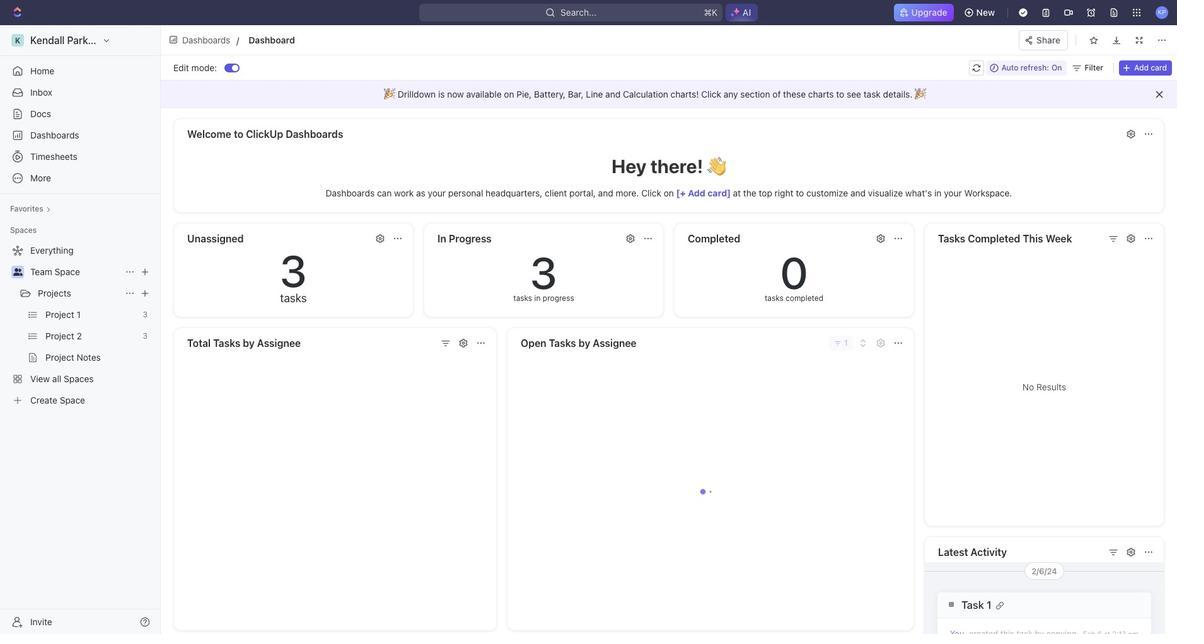 Task type: locate. For each thing, give the bounding box(es) containing it.
in left the progress
[[534, 294, 541, 303]]

your right what's at the right of the page
[[944, 188, 962, 199]]

0 vertical spatial project
[[45, 310, 74, 320]]

dashboards inside button
[[286, 129, 343, 140]]

3 inside 3 tasks in progress
[[530, 247, 557, 299]]

1 inside project 1 link
[[77, 310, 81, 320]]

0 horizontal spatial 1
[[77, 310, 81, 320]]

welcome to clickup dashboards button
[[187, 125, 1119, 143]]

0 horizontal spatial to
[[234, 129, 244, 140]]

docs
[[30, 108, 51, 119]]

tree containing everything
[[5, 241, 155, 411]]

by right open
[[579, 338, 590, 349]]

1 horizontal spatial tasks
[[549, 338, 576, 349]]

1 horizontal spatial 🎉
[[915, 89, 926, 100]]

view all spaces link
[[5, 369, 153, 390]]

1 horizontal spatial to
[[796, 188, 804, 199]]

1 project from the top
[[45, 310, 74, 320]]

filter button
[[1070, 60, 1108, 75]]

in right what's at the right of the page
[[935, 188, 942, 199]]

tasks for 0 tasks completed
[[765, 294, 784, 303]]

tasks left completed
[[765, 294, 784, 303]]

docs link
[[5, 104, 155, 124]]

charts!
[[671, 89, 699, 100]]

in progress
[[438, 233, 492, 245]]

and inside alert
[[605, 89, 621, 100]]

1 vertical spatial project
[[45, 331, 74, 342]]

and right line
[[605, 89, 621, 100]]

1
[[77, 310, 81, 320], [844, 339, 848, 348], [987, 600, 992, 612]]

add right [+
[[688, 188, 705, 199]]

2 🎉 from the left
[[915, 89, 926, 100]]

latest
[[938, 547, 968, 559]]

pie,
[[517, 89, 532, 100]]

0
[[780, 247, 808, 299]]

customize
[[806, 188, 848, 199]]

1 vertical spatial on
[[664, 188, 674, 199]]

by for total
[[243, 338, 255, 349]]

0 horizontal spatial completed
[[688, 233, 740, 245]]

1 by from the left
[[243, 338, 255, 349]]

team space link
[[30, 262, 120, 282]]

1 vertical spatial in
[[534, 294, 541, 303]]

1 button
[[829, 336, 853, 351]]

total tasks by assignee button
[[187, 335, 434, 352]]

any
[[724, 89, 738, 100]]

0 vertical spatial spaces
[[10, 226, 37, 235]]

0 vertical spatial dashboards link
[[166, 31, 235, 49]]

space down everything link
[[55, 267, 80, 277]]

project up the view all spaces at bottom left
[[45, 352, 74, 363]]

share button
[[1019, 30, 1068, 50]]

tasks for 3 tasks in progress
[[513, 294, 532, 303]]

2 project from the top
[[45, 331, 74, 342]]

2 your from the left
[[944, 188, 962, 199]]

assignee
[[257, 338, 301, 349], [593, 338, 637, 349]]

your right as
[[428, 188, 446, 199]]

completed inside button
[[688, 233, 740, 245]]

kendall parks's workspace
[[30, 35, 156, 46]]

timesheets
[[30, 151, 77, 162]]

1 horizontal spatial by
[[579, 338, 590, 349]]

1 completed from the left
[[688, 233, 740, 245]]

2 completed from the left
[[968, 233, 1020, 245]]

tasks down workspace.
[[938, 233, 965, 245]]

dashboards up timesheets
[[30, 130, 79, 141]]

click
[[701, 89, 721, 100], [641, 188, 661, 199]]

section
[[740, 89, 770, 100]]

home link
[[5, 61, 155, 81]]

bar,
[[568, 89, 584, 100]]

progress
[[543, 294, 574, 303]]

in
[[438, 233, 446, 245]]

tasks up the total tasks by assignee button
[[280, 292, 307, 305]]

space for team space
[[55, 267, 80, 277]]

to inside alert
[[836, 89, 844, 100]]

everything link
[[5, 241, 153, 261]]

battery,
[[534, 89, 566, 100]]

space inside "link"
[[60, 395, 85, 406]]

1 horizontal spatial your
[[944, 188, 962, 199]]

1 vertical spatial space
[[60, 395, 85, 406]]

1 for ‎task 1
[[987, 600, 992, 612]]

0 horizontal spatial on
[[504, 89, 514, 100]]

assignee inside the total tasks by assignee button
[[257, 338, 301, 349]]

clickup
[[246, 129, 283, 140]]

2 horizontal spatial 1
[[987, 600, 992, 612]]

no results
[[1023, 382, 1066, 393]]

tree
[[5, 241, 155, 411]]

and left more.
[[598, 188, 613, 199]]

1 inside "‎task 1" link
[[987, 600, 992, 612]]

2 by from the left
[[579, 338, 590, 349]]

no
[[1023, 382, 1034, 393]]

to
[[836, 89, 844, 100], [234, 129, 244, 140], [796, 188, 804, 199]]

click left any on the right of the page
[[701, 89, 721, 100]]

1 horizontal spatial add
[[1134, 63, 1149, 72]]

inbox
[[30, 87, 52, 98]]

tasks inside button
[[213, 338, 240, 349]]

invite
[[30, 617, 52, 628]]

0 vertical spatial click
[[701, 89, 721, 100]]

add card button
[[1119, 60, 1172, 75]]

team space
[[30, 267, 80, 277]]

0 vertical spatial in
[[935, 188, 942, 199]]

dashboards link up mode:
[[166, 31, 235, 49]]

project 2 link
[[45, 327, 138, 347]]

1 vertical spatial dashboards link
[[5, 125, 155, 146]]

0 horizontal spatial in
[[534, 294, 541, 303]]

1 horizontal spatial assignee
[[593, 338, 637, 349]]

by
[[243, 338, 255, 349], [579, 338, 590, 349]]

tasks inside 3 tasks
[[280, 292, 307, 305]]

to right right
[[796, 188, 804, 199]]

0 horizontal spatial click
[[641, 188, 661, 199]]

total
[[187, 338, 211, 349]]

in inside 3 tasks in progress
[[534, 294, 541, 303]]

dashboards link
[[166, 31, 235, 49], [5, 125, 155, 146]]

tasks for open tasks by assignee
[[549, 338, 576, 349]]

portal,
[[569, 188, 596, 199]]

click inside 🎉 drilldown is now available on pie, battery, bar, line and calculation charts! click any section of these charts to see task details.  🎉 alert
[[701, 89, 721, 100]]

week
[[1046, 233, 1072, 245]]

add
[[1134, 63, 1149, 72], [688, 188, 705, 199]]

2 horizontal spatial tasks
[[765, 294, 784, 303]]

3 project from the top
[[45, 352, 74, 363]]

activity
[[971, 547, 1007, 559]]

spaces up create space "link"
[[64, 374, 94, 385]]

charts
[[808, 89, 834, 100]]

project up project 2
[[45, 310, 74, 320]]

by inside button
[[579, 338, 590, 349]]

1 vertical spatial spaces
[[64, 374, 94, 385]]

1 horizontal spatial 1
[[844, 339, 848, 348]]

user group image
[[13, 269, 22, 276]]

total tasks by assignee
[[187, 338, 301, 349]]

completed down card]
[[688, 233, 740, 245]]

0 horizontal spatial tasks
[[280, 292, 307, 305]]

kendall parks's workspace, , element
[[11, 34, 24, 47]]

project 2
[[45, 331, 82, 342]]

assignee inside open tasks by assignee button
[[593, 338, 637, 349]]

project left 2
[[45, 331, 74, 342]]

tasks right open
[[549, 338, 576, 349]]

tasks inside 0 tasks completed
[[765, 294, 784, 303]]

🎉 left drilldown
[[384, 89, 395, 100]]

click right more.
[[641, 188, 661, 199]]

space down view all spaces link
[[60, 395, 85, 406]]

project for project 2
[[45, 331, 74, 342]]

2 vertical spatial project
[[45, 352, 74, 363]]

all
[[52, 374, 61, 385]]

work
[[394, 188, 414, 199]]

project notes
[[45, 352, 101, 363]]

⌘k
[[704, 7, 717, 18]]

None text field
[[249, 32, 582, 48]]

details.
[[883, 89, 913, 100]]

0 horizontal spatial dashboards link
[[5, 125, 155, 146]]

ai button
[[726, 4, 758, 21]]

projects
[[38, 288, 71, 299]]

0 vertical spatial to
[[836, 89, 844, 100]]

spaces
[[10, 226, 37, 235], [64, 374, 94, 385]]

dashboards right clickup
[[286, 129, 343, 140]]

spaces down favorites
[[10, 226, 37, 235]]

0 vertical spatial space
[[55, 267, 80, 277]]

0 horizontal spatial add
[[688, 188, 705, 199]]

filter
[[1085, 63, 1103, 72]]

2 horizontal spatial to
[[836, 89, 844, 100]]

on left the pie,
[[504, 89, 514, 100]]

dashboards link up timesheets link
[[5, 125, 155, 146]]

tasks
[[938, 233, 965, 245], [213, 338, 240, 349], [549, 338, 576, 349]]

🎉 drilldown is now available on pie, battery, bar, line and calculation charts! click any section of these charts to see task details.  🎉 alert
[[161, 81, 1177, 108]]

client
[[545, 188, 567, 199]]

0 vertical spatial 1
[[77, 310, 81, 320]]

tasks right the 'total'
[[213, 338, 240, 349]]

to left see on the top of page
[[836, 89, 844, 100]]

completed
[[786, 294, 824, 303]]

completed left the this
[[968, 233, 1020, 245]]

1 horizontal spatial tasks
[[513, 294, 532, 303]]

inbox link
[[5, 83, 155, 103]]

0 horizontal spatial 🎉
[[384, 89, 395, 100]]

2 assignee from the left
[[593, 338, 637, 349]]

spaces inside tree
[[64, 374, 94, 385]]

tasks left the progress
[[513, 294, 532, 303]]

0 horizontal spatial by
[[243, 338, 255, 349]]

to left clickup
[[234, 129, 244, 140]]

mode:
[[191, 62, 217, 73]]

favorites button
[[5, 202, 56, 217]]

1 horizontal spatial spaces
[[64, 374, 94, 385]]

by inside button
[[243, 338, 255, 349]]

1 horizontal spatial completed
[[968, 233, 1020, 245]]

progress
[[449, 233, 492, 245]]

k
[[15, 36, 20, 45]]

create space
[[30, 395, 85, 406]]

0 vertical spatial add
[[1134, 63, 1149, 72]]

unassigned
[[187, 233, 244, 245]]

1 vertical spatial 1
[[844, 339, 848, 348]]

2 vertical spatial 1
[[987, 600, 992, 612]]

0 horizontal spatial your
[[428, 188, 446, 199]]

project for project notes
[[45, 352, 74, 363]]

2 vertical spatial to
[[796, 188, 804, 199]]

0 vertical spatial on
[[504, 89, 514, 100]]

1 horizontal spatial dashboards link
[[166, 31, 235, 49]]

completed
[[688, 233, 740, 245], [968, 233, 1020, 245]]

1 horizontal spatial in
[[935, 188, 942, 199]]

0 horizontal spatial assignee
[[257, 338, 301, 349]]

tasks inside 3 tasks in progress
[[513, 294, 532, 303]]

0 horizontal spatial tasks
[[213, 338, 240, 349]]

by right the 'total'
[[243, 338, 255, 349]]

1 assignee from the left
[[257, 338, 301, 349]]

1 vertical spatial to
[[234, 129, 244, 140]]

project inside "link"
[[45, 331, 74, 342]]

dashboards inside sidebar navigation
[[30, 130, 79, 141]]

3 tasks in progress
[[513, 247, 574, 303]]

1 horizontal spatial click
[[701, 89, 721, 100]]

add left card
[[1134, 63, 1149, 72]]

🎉 right details.
[[915, 89, 926, 100]]

on left [+
[[664, 188, 674, 199]]



Task type: describe. For each thing, give the bounding box(es) containing it.
task
[[864, 89, 881, 100]]

available
[[466, 89, 502, 100]]

open
[[521, 338, 546, 349]]

view
[[30, 374, 50, 385]]

calculation
[[623, 89, 668, 100]]

workspace.
[[964, 188, 1012, 199]]

🎉 drilldown is now available on pie, battery, bar, line and calculation charts! click any section of these charts to see task details.  🎉
[[384, 89, 929, 100]]

3 tasks
[[280, 245, 307, 305]]

welcome
[[187, 129, 231, 140]]

completed button
[[687, 230, 869, 248]]

kendall
[[30, 35, 65, 46]]

and left visualize
[[851, 188, 866, 199]]

visualize
[[868, 188, 903, 199]]

project notes link
[[45, 348, 153, 368]]

card]
[[708, 188, 731, 199]]

[+
[[676, 188, 686, 199]]

more.
[[616, 188, 639, 199]]

1 vertical spatial add
[[688, 188, 705, 199]]

upgrade
[[911, 7, 947, 18]]

1 your from the left
[[428, 188, 446, 199]]

assignee for total tasks by assignee
[[257, 338, 301, 349]]

hey
[[612, 155, 647, 177]]

share
[[1036, 34, 1061, 45]]

filter button
[[1070, 60, 1108, 75]]

more button
[[5, 168, 155, 189]]

1 for project 1
[[77, 310, 81, 320]]

latest activity button
[[938, 544, 1102, 562]]

‎task 1
[[962, 600, 992, 612]]

completed inside button
[[968, 233, 1020, 245]]

kp button
[[1152, 3, 1172, 23]]

the
[[743, 188, 756, 199]]

there!
[[651, 155, 703, 177]]

open tasks by assignee
[[521, 338, 637, 349]]

headquarters,
[[486, 188, 542, 199]]

top
[[759, 188, 772, 199]]

as
[[416, 188, 425, 199]]

ai
[[743, 7, 751, 18]]

tasks completed this week button
[[938, 230, 1102, 248]]

assignee for open tasks by assignee
[[593, 338, 637, 349]]

tree inside sidebar navigation
[[5, 241, 155, 411]]

dashboards up mode:
[[182, 34, 230, 45]]

can
[[377, 188, 392, 199]]

card
[[1151, 63, 1167, 72]]

👋
[[707, 155, 726, 177]]

2/6/24
[[1032, 567, 1057, 577]]

project 1 link
[[45, 305, 138, 325]]

search...
[[560, 7, 596, 18]]

this
[[1023, 233, 1043, 245]]

refresh:
[[1021, 63, 1049, 72]]

auto
[[1002, 63, 1019, 72]]

on inside alert
[[504, 89, 514, 100]]

1 vertical spatial click
[[641, 188, 661, 199]]

add inside button
[[1134, 63, 1149, 72]]

hey there! 👋
[[612, 155, 726, 177]]

edit
[[173, 62, 189, 73]]

now
[[447, 89, 464, 100]]

on
[[1052, 63, 1062, 72]]

more
[[30, 173, 51, 183]]

2 horizontal spatial tasks
[[938, 233, 965, 245]]

new button
[[959, 3, 1003, 23]]

0 tasks completed
[[765, 247, 824, 303]]

to inside button
[[234, 129, 244, 140]]

dashboards left can
[[326, 188, 375, 199]]

tasks for total tasks by assignee
[[213, 338, 240, 349]]

projects link
[[38, 284, 120, 304]]

1 🎉 from the left
[[384, 89, 395, 100]]

add card
[[1134, 63, 1167, 72]]

1 inside 1 button
[[844, 339, 848, 348]]

space for create space
[[60, 395, 85, 406]]

latest activity
[[938, 547, 1007, 559]]

1 button
[[829, 336, 853, 351]]

of
[[773, 89, 781, 100]]

by for open
[[579, 338, 590, 349]]

in progress button
[[437, 230, 619, 248]]

personal
[[448, 188, 483, 199]]

results
[[1037, 382, 1066, 393]]

view all spaces
[[30, 374, 94, 385]]

unassigned button
[[187, 230, 368, 248]]

these
[[783, 89, 806, 100]]

‎task
[[962, 600, 984, 612]]

tasks for 3 tasks
[[280, 292, 307, 305]]

dashboards can work as your personal headquarters, client portal, and more. click on [+ add card] at the top right to customize and visualize what's in your workspace.
[[326, 188, 1012, 199]]

sidebar navigation
[[0, 25, 163, 635]]

notes
[[77, 352, 101, 363]]

0 horizontal spatial spaces
[[10, 226, 37, 235]]

is
[[438, 89, 445, 100]]

everything
[[30, 245, 74, 256]]

create
[[30, 395, 57, 406]]

2
[[77, 331, 82, 342]]

parks's
[[67, 35, 101, 46]]

1 horizontal spatial on
[[664, 188, 674, 199]]

kp
[[1158, 8, 1166, 16]]

edit mode:
[[173, 62, 217, 73]]

project for project 1
[[45, 310, 74, 320]]



Task type: vqa. For each thing, say whether or not it's contained in the screenshot.
Microsoft Single
no



